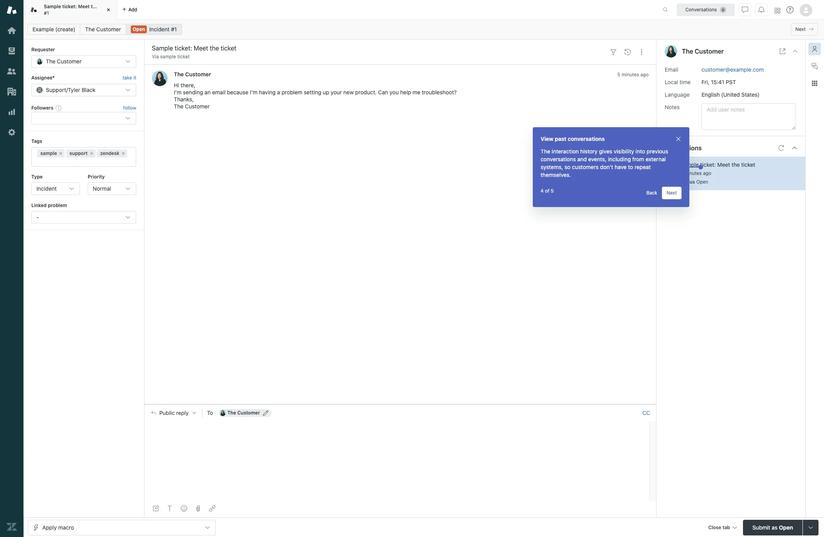 Task type: vqa. For each thing, say whether or not it's contained in the screenshot.
ends
no



Task type: locate. For each thing, give the bounding box(es) containing it.
get started image
[[7, 25, 17, 36]]

1 horizontal spatial meet
[[718, 161, 730, 168]]

1 horizontal spatial close image
[[675, 136, 682, 142]]

insert emojis image
[[181, 506, 187, 512]]

because
[[227, 89, 248, 96]]

customer down sample ticket: meet the ticket #1
[[96, 26, 121, 33]]

minutes up status
[[684, 170, 702, 176]]

5 minutes ago text field
[[618, 72, 649, 78], [680, 170, 712, 176]]

including
[[608, 156, 631, 163]]

0 vertical spatial meet
[[78, 4, 90, 9]]

sample ticket: meet the ticket #1
[[44, 4, 113, 16]]

open
[[133, 26, 145, 32], [696, 179, 708, 185], [779, 524, 793, 531]]

0 horizontal spatial sample
[[44, 4, 61, 9]]

english
[[702, 91, 720, 98]]

0 horizontal spatial close image
[[105, 6, 112, 14]]

ticket: down interactions
[[700, 161, 716, 168]]

thanks,
[[174, 96, 194, 103]]

customer
[[96, 26, 121, 33], [695, 48, 724, 55], [185, 71, 211, 78], [185, 103, 210, 110], [237, 410, 260, 416]]

0 vertical spatial sample
[[44, 4, 61, 9]]

the for sample ticket: meet the ticket #1
[[91, 4, 98, 9]]

1 horizontal spatial ago
[[703, 170, 712, 176]]

1 horizontal spatial sample
[[680, 161, 699, 168]]

0 vertical spatial open
[[133, 26, 145, 32]]

states)
[[742, 91, 760, 98]]

1 horizontal spatial open
[[696, 179, 708, 185]]

next inside view past conversations dialog
[[667, 190, 677, 196]]

0 vertical spatial ticket
[[100, 4, 113, 9]]

0 vertical spatial the
[[91, 4, 98, 9]]

tab
[[23, 0, 117, 20]]

customer context image
[[812, 46, 818, 52]]

user image
[[665, 45, 677, 58]]

next right back
[[667, 190, 677, 196]]

0 horizontal spatial next button
[[662, 187, 682, 199]]

tab containing sample ticket: meet the ticket
[[23, 0, 117, 20]]

cc button
[[643, 409, 650, 416]]

ticket: inside sample ticket: meet the ticket 5 minutes ago status open
[[700, 161, 716, 168]]

5 minutes ago text field down events 'icon'
[[618, 72, 649, 78]]

0 vertical spatial ticket:
[[62, 4, 77, 9]]

the right customer@example.com icon
[[227, 410, 236, 416]]

minutes inside sample ticket: meet the ticket 5 minutes ago status open
[[684, 170, 702, 176]]

0 horizontal spatial i'm
[[174, 89, 182, 96]]

0 horizontal spatial minutes
[[622, 72, 639, 78]]

1 horizontal spatial i'm
[[250, 89, 258, 96]]

0 vertical spatial conversations
[[568, 135, 605, 142]]

ticket inside sample ticket: meet the ticket #1
[[100, 4, 113, 9]]

ago
[[641, 72, 649, 78], [703, 170, 712, 176]]

sample up status
[[680, 161, 699, 168]]

next for the rightmost next button
[[796, 26, 806, 32]]

(create)
[[55, 26, 75, 33]]

the for sample ticket: meet the ticket 5 minutes ago status open
[[732, 161, 740, 168]]

tabs tab list
[[23, 0, 655, 20]]

the down thanks,
[[174, 103, 184, 110]]

0 horizontal spatial problem
[[48, 202, 67, 208]]

the customer up there,
[[174, 71, 211, 78]]

and
[[577, 156, 587, 163]]

1 vertical spatial close image
[[675, 136, 682, 142]]

example (create)
[[33, 26, 75, 33]]

ticket inside sample ticket: meet the ticket 5 minutes ago status open
[[741, 161, 756, 168]]

via sample ticket
[[152, 54, 190, 60]]

0 vertical spatial minutes
[[622, 72, 639, 78]]

normal
[[93, 185, 111, 192]]

5 minutes ago text field up status
[[680, 170, 712, 176]]

draft mode image
[[153, 506, 159, 512]]

next up close icon
[[796, 26, 806, 32]]

follow button
[[123, 105, 136, 112]]

2 horizontal spatial 5
[[680, 170, 683, 176]]

1 vertical spatial meet
[[718, 161, 730, 168]]

so
[[565, 164, 571, 170]]

1 vertical spatial problem
[[48, 202, 67, 208]]

back button
[[642, 187, 662, 199]]

2 vertical spatial 5
[[551, 188, 554, 194]]

conversations up systems,
[[541, 156, 576, 163]]

next button up customer context icon
[[791, 23, 818, 36]]

visibility
[[614, 148, 634, 155]]

view past conversations
[[541, 135, 605, 142]]

the inside sample ticket: meet the ticket 5 minutes ago status open
[[732, 161, 740, 168]]

hi there, i'm sending an email because i'm having a problem setting up your new product. can you help me troubleshoot? thanks, the customer
[[174, 82, 457, 110]]

1 vertical spatial ago
[[703, 170, 712, 176]]

minutes
[[622, 72, 639, 78], [684, 170, 702, 176]]

1 vertical spatial the customer link
[[174, 71, 211, 78]]

the down sample ticket: meet the ticket #1
[[85, 26, 95, 33]]

0 vertical spatial close image
[[105, 6, 112, 14]]

conversations up the "history"
[[568, 135, 605, 142]]

sample inside sample ticket: meet the ticket 5 minutes ago status open
[[680, 161, 699, 168]]

customer inside 'hi there, i'm sending an email because i'm having a problem setting up your new product. can you help me troubleshoot? thanks, the customer'
[[185, 103, 210, 110]]

ticket: inside sample ticket: meet the ticket #1
[[62, 4, 77, 9]]

the customer right customer@example.com icon
[[227, 410, 260, 416]]

1 vertical spatial minutes
[[684, 170, 702, 176]]

customer@example.com image
[[220, 410, 226, 416]]

priority
[[88, 174, 105, 180]]

normal button
[[88, 182, 136, 195]]

up
[[323, 89, 329, 96]]

close image
[[105, 6, 112, 14], [675, 136, 682, 142]]

1 horizontal spatial 5 minutes ago text field
[[680, 170, 712, 176]]

the customer link down sample ticket: meet the ticket #1
[[80, 24, 126, 35]]

new
[[343, 89, 354, 96]]

next button
[[791, 23, 818, 36], [662, 187, 682, 199]]

gives
[[599, 148, 612, 155]]

1 vertical spatial 5 minutes ago text field
[[680, 170, 712, 176]]

language
[[665, 91, 690, 98]]

0 horizontal spatial ticket
[[100, 4, 113, 9]]

1 horizontal spatial minutes
[[684, 170, 702, 176]]

format text image
[[167, 506, 173, 512]]

1 vertical spatial open
[[696, 179, 708, 185]]

0 vertical spatial next
[[796, 26, 806, 32]]

customer left edit user icon on the bottom of page
[[237, 410, 260, 416]]

i'm
[[174, 89, 182, 96], [250, 89, 258, 96]]

i'm down hi
[[174, 89, 182, 96]]

meet inside sample ticket: meet the ticket 5 minutes ago status open
[[718, 161, 730, 168]]

conversations
[[568, 135, 605, 142], [541, 156, 576, 163]]

1 vertical spatial next button
[[662, 187, 682, 199]]

close image inside 'tabs' tab list
[[105, 6, 112, 14]]

the customer link up there,
[[174, 71, 211, 78]]

events image
[[625, 49, 631, 55]]

2 horizontal spatial ticket
[[741, 161, 756, 168]]

0 horizontal spatial the customer link
[[80, 24, 126, 35]]

notes
[[665, 104, 680, 110]]

sending
[[183, 89, 203, 96]]

problem
[[282, 89, 302, 96], [48, 202, 67, 208]]

the customer inside secondary element
[[85, 26, 121, 33]]

the customer down sample ticket: meet the ticket #1
[[85, 26, 121, 33]]

there,
[[181, 82, 195, 89]]

1 horizontal spatial problem
[[282, 89, 302, 96]]

it
[[133, 75, 136, 81]]

Add user notes text field
[[702, 103, 796, 130]]

5
[[618, 72, 620, 78], [680, 170, 683, 176], [551, 188, 554, 194]]

0 vertical spatial ago
[[641, 72, 649, 78]]

next button down status
[[662, 187, 682, 199]]

1 horizontal spatial the
[[732, 161, 740, 168]]

sample inside sample ticket: meet the ticket #1
[[44, 4, 61, 9]]

troubleshoot?
[[422, 89, 457, 96]]

0 horizontal spatial ago
[[641, 72, 649, 78]]

to
[[207, 409, 213, 416]]

0 horizontal spatial ticket:
[[62, 4, 77, 9]]

1 i'm from the left
[[174, 89, 182, 96]]

0 vertical spatial next button
[[791, 23, 818, 36]]

2 vertical spatial ticket
[[741, 161, 756, 168]]

the inside the customer link
[[85, 26, 95, 33]]

0 horizontal spatial open
[[133, 26, 145, 32]]

1 vertical spatial 5
[[680, 170, 683, 176]]

example
[[33, 26, 54, 33]]

of
[[545, 188, 550, 194]]

ticket: for sample ticket: meet the ticket #1
[[62, 4, 77, 9]]

having
[[259, 89, 276, 96]]

problem down incident popup button
[[48, 202, 67, 208]]

open inside sample ticket: meet the ticket 5 minutes ago status open
[[696, 179, 708, 185]]

the customer up fri,
[[682, 48, 724, 55]]

sample up #1
[[44, 4, 61, 9]]

customers image
[[7, 66, 17, 76]]

1 vertical spatial the
[[732, 161, 740, 168]]

ticket: up (create)
[[62, 4, 77, 9]]

minutes down events 'icon'
[[622, 72, 639, 78]]

customer@example.com
[[702, 66, 764, 73]]

1 horizontal spatial next
[[796, 26, 806, 32]]

i'm left having
[[250, 89, 258, 96]]

#1
[[44, 10, 49, 16]]

help
[[400, 89, 411, 96]]

the inside 'hi there, i'm sending an email because i'm having a problem setting up your new product. can you help me troubleshoot? thanks, the customer'
[[174, 103, 184, 110]]

sample
[[44, 4, 61, 9], [680, 161, 699, 168]]

1 horizontal spatial ticket
[[177, 54, 190, 60]]

meet
[[78, 4, 90, 9], [718, 161, 730, 168]]

1 horizontal spatial ticket:
[[700, 161, 716, 168]]

1 vertical spatial ticket:
[[700, 161, 716, 168]]

meet inside sample ticket: meet the ticket #1
[[78, 4, 90, 9]]

1 vertical spatial conversations
[[541, 156, 576, 163]]

the down view
[[541, 148, 550, 155]]

2 vertical spatial open
[[779, 524, 793, 531]]

next
[[796, 26, 806, 32], [667, 190, 677, 196]]

1 horizontal spatial 5
[[618, 72, 620, 78]]

local
[[665, 79, 678, 85]]

0 vertical spatial problem
[[282, 89, 302, 96]]

have
[[615, 164, 627, 170]]

close image
[[792, 48, 798, 54]]

1 vertical spatial sample
[[680, 161, 699, 168]]

problem inside 'hi there, i'm sending an email because i'm having a problem setting up your new product. can you help me troubleshoot? thanks, the customer'
[[282, 89, 302, 96]]

the
[[85, 26, 95, 33], [682, 48, 693, 55], [174, 71, 184, 78], [174, 103, 184, 110], [541, 148, 550, 155], [227, 410, 236, 416]]

past
[[555, 135, 567, 142]]

the inside sample ticket: meet the ticket #1
[[91, 4, 98, 9]]

problem right a
[[282, 89, 302, 96]]

1 vertical spatial next
[[667, 190, 677, 196]]

0 horizontal spatial meet
[[78, 4, 90, 9]]

0 horizontal spatial next
[[667, 190, 677, 196]]

1 horizontal spatial next button
[[791, 23, 818, 36]]

0 horizontal spatial the
[[91, 4, 98, 9]]

customer down sending
[[185, 103, 210, 110]]

1 horizontal spatial the customer link
[[174, 71, 211, 78]]

the
[[91, 4, 98, 9], [732, 161, 740, 168]]

0 horizontal spatial 5 minutes ago text field
[[618, 72, 649, 78]]

the inside the interaction history gives visibility into previous conversations and events, including from external systems, so customers don't have to repeat themselves.
[[541, 148, 550, 155]]

0 vertical spatial 5
[[618, 72, 620, 78]]

systems,
[[541, 164, 563, 170]]

to
[[628, 164, 633, 170]]

meet for sample ticket: meet the ticket #1
[[78, 4, 90, 9]]

the up hi
[[174, 71, 184, 78]]

0 horizontal spatial 5
[[551, 188, 554, 194]]

the customer
[[85, 26, 121, 33], [682, 48, 724, 55], [174, 71, 211, 78], [227, 410, 260, 416]]



Task type: describe. For each thing, give the bounding box(es) containing it.
as
[[772, 524, 778, 531]]

ago inside sample ticket: meet the ticket 5 minutes ago status open
[[703, 170, 712, 176]]

customer inside secondary element
[[96, 26, 121, 33]]

interaction
[[552, 148, 579, 155]]

sample for sample ticket: meet the ticket #1
[[44, 4, 61, 9]]

repeat
[[635, 164, 651, 170]]

via
[[152, 54, 159, 60]]

me
[[413, 89, 420, 96]]

back
[[647, 190, 657, 196]]

sample ticket: meet the ticket 5 minutes ago status open
[[680, 161, 756, 185]]

previous
[[647, 148, 668, 155]]

example (create) button
[[27, 24, 80, 35]]

type
[[31, 174, 43, 180]]

open inside secondary element
[[133, 26, 145, 32]]

customer up customer@example.com
[[695, 48, 724, 55]]

history
[[580, 148, 598, 155]]

avatar image
[[152, 71, 168, 86]]

you
[[390, 89, 399, 96]]

zendesk support image
[[7, 5, 17, 15]]

email
[[212, 89, 226, 96]]

(united
[[721, 91, 740, 98]]

don't
[[600, 164, 613, 170]]

email
[[665, 66, 678, 73]]

local time
[[665, 79, 691, 85]]

incident button
[[31, 182, 80, 195]]

zendesk image
[[7, 522, 17, 532]]

1 vertical spatial ticket
[[177, 54, 190, 60]]

close image inside view past conversations dialog
[[675, 136, 682, 142]]

add attachment image
[[195, 506, 201, 512]]

conversations button
[[677, 3, 735, 16]]

admin image
[[7, 127, 17, 137]]

views image
[[7, 46, 17, 56]]

english (united states)
[[702, 91, 760, 98]]

your
[[331, 89, 342, 96]]

add link (cmd k) image
[[209, 506, 215, 512]]

0 vertical spatial the customer link
[[80, 24, 126, 35]]

secondary element
[[23, 22, 824, 37]]

apps image
[[812, 80, 818, 87]]

view past conversations dialog
[[533, 127, 690, 207]]

incident
[[36, 185, 57, 192]]

external
[[646, 156, 666, 163]]

main element
[[0, 0, 23, 537]]

customer up there,
[[185, 71, 211, 78]]

conversations
[[686, 6, 717, 12]]

setting
[[304, 89, 321, 96]]

fri, 15:41 pst
[[702, 79, 736, 85]]

edit user image
[[263, 410, 269, 416]]

an
[[205, 89, 211, 96]]

get help image
[[787, 6, 794, 13]]

submit
[[753, 524, 770, 531]]

from
[[633, 156, 644, 163]]

sample for sample ticket: meet the ticket 5 minutes ago status open
[[680, 161, 699, 168]]

fri,
[[702, 79, 710, 85]]

next for left next button
[[667, 190, 677, 196]]

status
[[680, 179, 695, 185]]

open link
[[126, 24, 182, 35]]

2 horizontal spatial open
[[779, 524, 793, 531]]

hi
[[174, 82, 179, 89]]

themselves.
[[541, 172, 571, 178]]

cc
[[643, 409, 650, 416]]

4 of 5 back
[[541, 188, 657, 196]]

sample
[[160, 54, 176, 60]]

submit as open
[[753, 524, 793, 531]]

ticket: for sample ticket: meet the ticket 5 minutes ago status open
[[700, 161, 716, 168]]

the right user image
[[682, 48, 693, 55]]

4
[[541, 188, 544, 194]]

ticket for sample ticket: meet the ticket #1
[[100, 4, 113, 9]]

Subject field
[[150, 43, 605, 53]]

events,
[[588, 156, 607, 163]]

into
[[636, 148, 645, 155]]

5 inside 4 of 5 back
[[551, 188, 554, 194]]

reporting image
[[7, 107, 17, 117]]

time
[[680, 79, 691, 85]]

pst
[[726, 79, 736, 85]]

conversations inside the interaction history gives visibility into previous conversations and events, including from external systems, so customers don't have to repeat themselves.
[[541, 156, 576, 163]]

can
[[378, 89, 388, 96]]

0 vertical spatial 5 minutes ago text field
[[618, 72, 649, 78]]

take it
[[123, 75, 136, 81]]

meet for sample ticket: meet the ticket 5 minutes ago status open
[[718, 161, 730, 168]]

5 inside sample ticket: meet the ticket 5 minutes ago status open
[[680, 170, 683, 176]]

linked
[[31, 202, 47, 208]]

view more details image
[[780, 48, 786, 54]]

customers
[[572, 164, 599, 170]]

organizations image
[[7, 87, 17, 97]]

2 i'm from the left
[[250, 89, 258, 96]]

5 minutes ago
[[618, 72, 649, 78]]

the interaction history gives visibility into previous conversations and events, including from external systems, so customers don't have to repeat themselves.
[[541, 148, 668, 178]]

take
[[123, 75, 132, 81]]

take it button
[[123, 74, 136, 82]]

ticket for sample ticket: meet the ticket 5 minutes ago status open
[[741, 161, 756, 168]]

a
[[277, 89, 280, 96]]

interactions
[[666, 144, 702, 151]]

view
[[541, 135, 554, 142]]

zendesk products image
[[775, 8, 780, 13]]

15:41
[[711, 79, 724, 85]]

product.
[[355, 89, 377, 96]]

follow
[[123, 105, 136, 111]]

linked problem
[[31, 202, 67, 208]]



